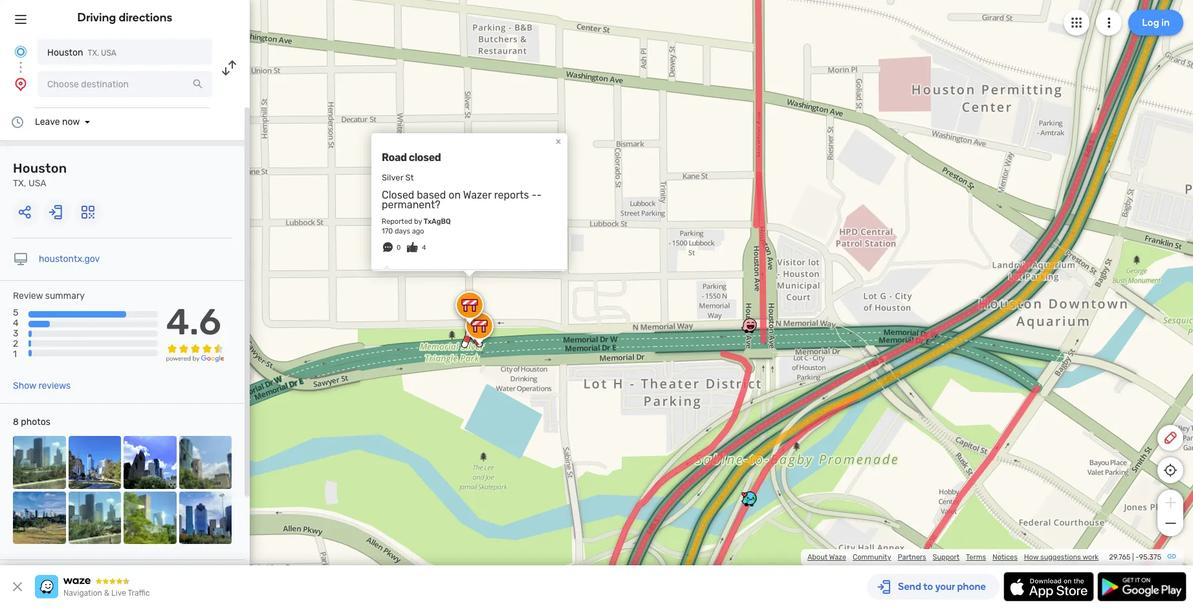 Task type: vqa. For each thing, say whether or not it's contained in the screenshot.
Image 3 of Houston, Houston
yes



Task type: locate. For each thing, give the bounding box(es) containing it.
5 4 3 2 1
[[13, 307, 19, 360]]

usa
[[101, 49, 116, 58], [28, 178, 46, 189]]

houston
[[47, 47, 83, 58], [13, 160, 67, 176]]

permanent?
[[382, 199, 440, 211]]

tx, down driving
[[88, 49, 99, 58]]

notices
[[993, 553, 1018, 562]]

0
[[397, 244, 401, 252]]

navigation
[[63, 589, 102, 598]]

-
[[532, 189, 537, 201], [537, 189, 542, 201], [1136, 553, 1139, 562]]

1 vertical spatial houston tx, usa
[[13, 160, 67, 189]]

houston tx, usa down driving
[[47, 47, 116, 58]]

silver st
[[382, 173, 414, 182]]

days
[[395, 227, 410, 236]]

houston tx, usa
[[47, 47, 116, 58], [13, 160, 67, 189]]

leave now
[[35, 116, 80, 127]]

tx,
[[88, 49, 99, 58], [13, 178, 26, 189]]

image 6 of houston, houston image
[[68, 491, 121, 544]]

how
[[1024, 553, 1039, 562]]

1 vertical spatial tx,
[[13, 178, 26, 189]]

1 vertical spatial usa
[[28, 178, 46, 189]]

navigation & live traffic
[[63, 589, 150, 598]]

4 down "ago"
[[422, 244, 426, 252]]

houston down leave
[[13, 160, 67, 176]]

image 3 of houston, houston image
[[124, 436, 176, 489]]

4
[[422, 244, 426, 252], [13, 318, 19, 329]]

usa down leave
[[28, 178, 46, 189]]

1 horizontal spatial tx,
[[88, 49, 99, 58]]

29.765 | -95.375
[[1109, 553, 1161, 562]]

usa up "choose destination" text field
[[101, 49, 116, 58]]

terms link
[[966, 553, 986, 562]]

0 horizontal spatial usa
[[28, 178, 46, 189]]

1 vertical spatial 4
[[13, 318, 19, 329]]

about waze link
[[807, 553, 846, 562]]

29.765
[[1109, 553, 1131, 562]]

wazer
[[463, 189, 492, 201]]

live
[[111, 589, 126, 598]]

zoom out image
[[1162, 516, 1179, 531]]

ago
[[412, 227, 424, 236]]

image 4 of houston, houston image
[[179, 436, 232, 489]]

5
[[13, 307, 18, 318]]

zoom in image
[[1162, 495, 1179, 511]]

road closed
[[382, 151, 441, 164]]

0 vertical spatial usa
[[101, 49, 116, 58]]

reviews
[[38, 381, 71, 392]]

houston tx, usa down leave
[[13, 160, 67, 189]]

st
[[405, 173, 414, 182]]

driving directions
[[77, 10, 172, 25]]

about
[[807, 553, 828, 562]]

tx, down "clock" icon
[[13, 178, 26, 189]]

houston right the current location icon at the left top
[[47, 47, 83, 58]]

image 8 of houston, houston image
[[179, 491, 232, 544]]

×
[[556, 135, 561, 147]]

1
[[13, 349, 17, 360]]

0 vertical spatial tx,
[[88, 49, 99, 58]]

|
[[1132, 553, 1134, 562]]

image 2 of houston, houston image
[[68, 436, 121, 489]]

reported
[[382, 217, 412, 226]]

95.375
[[1139, 553, 1161, 562]]

8 photos
[[13, 417, 50, 428]]

photos
[[21, 417, 50, 428]]

now
[[62, 116, 80, 127]]

4 up 2
[[13, 318, 19, 329]]

location image
[[13, 76, 28, 92]]

1 horizontal spatial usa
[[101, 49, 116, 58]]

0 vertical spatial 4
[[422, 244, 426, 252]]

clock image
[[10, 115, 25, 130]]

review summary
[[13, 291, 85, 302]]



Task type: describe. For each thing, give the bounding box(es) containing it.
Choose destination text field
[[38, 71, 212, 97]]

× link
[[553, 135, 564, 147]]

community link
[[853, 553, 891, 562]]

on
[[449, 189, 461, 201]]

review
[[13, 291, 43, 302]]

closed
[[409, 151, 441, 164]]

support link
[[933, 553, 960, 562]]

x image
[[10, 579, 25, 595]]

closed based on wazer reports -- permanent? reported by txagbq 170 days ago
[[382, 189, 542, 236]]

1 horizontal spatial 4
[[422, 244, 426, 252]]

current location image
[[13, 44, 28, 60]]

by
[[414, 217, 422, 226]]

suggestions
[[1040, 553, 1081, 562]]

about waze community partners support terms notices how suggestions work
[[807, 553, 1099, 562]]

8
[[13, 417, 19, 428]]

driving
[[77, 10, 116, 25]]

image 7 of houston, houston image
[[124, 491, 176, 544]]

houstontx.gov link
[[39, 254, 100, 265]]

0 vertical spatial houston
[[47, 47, 83, 58]]

traffic
[[128, 589, 150, 598]]

directions
[[119, 10, 172, 25]]

notices link
[[993, 553, 1018, 562]]

170
[[382, 227, 393, 236]]

0 horizontal spatial tx,
[[13, 178, 26, 189]]

1 vertical spatial houston
[[13, 160, 67, 176]]

txagbq
[[424, 217, 451, 226]]

show
[[13, 381, 36, 392]]

link image
[[1167, 551, 1177, 562]]

support
[[933, 553, 960, 562]]

closed
[[382, 189, 414, 201]]

image 1 of houston, houston image
[[13, 436, 66, 489]]

waze
[[829, 553, 846, 562]]

based
[[417, 189, 446, 201]]

0 vertical spatial houston tx, usa
[[47, 47, 116, 58]]

0 horizontal spatial 4
[[13, 318, 19, 329]]

how suggestions work link
[[1024, 553, 1099, 562]]

&
[[104, 589, 109, 598]]

leave
[[35, 116, 60, 127]]

image 5 of houston, houston image
[[13, 491, 66, 544]]

computer image
[[13, 252, 28, 267]]

work
[[1083, 553, 1099, 562]]

partners
[[898, 553, 926, 562]]

partners link
[[898, 553, 926, 562]]

summary
[[45, 291, 85, 302]]

2
[[13, 339, 18, 350]]

reports
[[494, 189, 529, 201]]

community
[[853, 553, 891, 562]]

3
[[13, 328, 18, 339]]

road
[[382, 151, 407, 164]]

silver
[[382, 173, 403, 182]]

pencil image
[[1163, 430, 1178, 446]]

terms
[[966, 553, 986, 562]]

4.6
[[166, 301, 221, 344]]

houstontx.gov
[[39, 254, 100, 265]]

show reviews
[[13, 381, 71, 392]]



